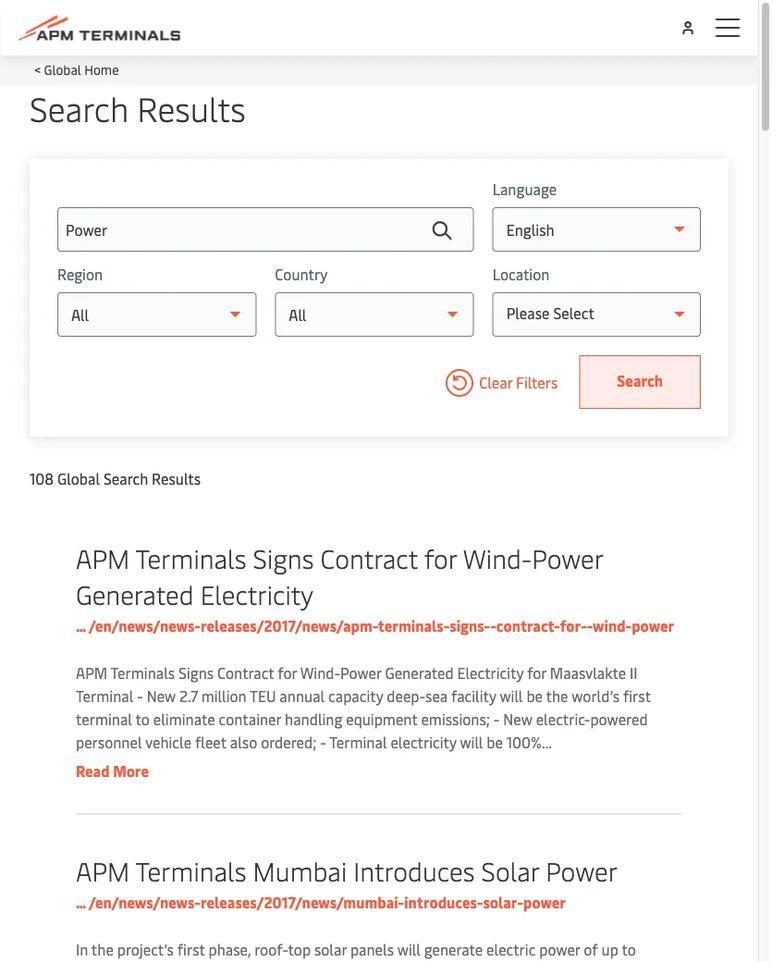 Task type: describe. For each thing, give the bounding box(es) containing it.
first inside in the project's first phase, roof-top solar panels will generate electric power of up to
[[177, 939, 205, 959]]

… /en/news/news-releases/2017/news/apm-terminals-signs--contract-for--wind-power link
[[76, 616, 675, 635]]

- down "handling"
[[320, 732, 326, 752]]

2.7
[[179, 686, 198, 706]]

container
[[219, 709, 281, 729]]

region
[[57, 264, 103, 284]]

… inside apm terminals signs contract for wind-power generated electricity … /en/news/news-releases/2017/news/apm-terminals-signs--contract-for--wind-power
[[76, 616, 86, 635]]

2 horizontal spatial will
[[500, 686, 523, 706]]

1 vertical spatial results
[[152, 469, 201, 488]]

solar
[[482, 852, 539, 888]]

phase,
[[209, 939, 251, 959]]

solar-
[[483, 892, 524, 912]]

country
[[275, 264, 328, 284]]

powered
[[591, 709, 648, 729]]

Search query input text field
[[57, 207, 474, 252]]

electric
[[487, 939, 536, 959]]

electricity
[[391, 732, 457, 752]]

maasvlakte
[[550, 663, 626, 683]]

fleet
[[195, 732, 227, 752]]

- up facility
[[490, 616, 497, 635]]

terminals inside apm terminals signs contract for wind-power generated electricity for maasvlakte ii terminal   - new 2.7 million teu annual capacity deep-sea facility will be the world's first terminal to eliminate container handling equipment emissions; - new electric-powered personnel vehicle fleet also ordered; - terminal electricity will be 100%... read more
[[111, 663, 175, 683]]

0 horizontal spatial terminal
[[76, 686, 133, 706]]

power inside in the project's first phase, roof-top solar panels will generate electric power of up to
[[539, 939, 580, 959]]

sea
[[426, 686, 448, 706]]

annual
[[280, 686, 325, 706]]

ii
[[630, 663, 638, 683]]

deep-
[[387, 686, 426, 706]]

generated for apm terminals signs contract for wind-power generated electricity … /en/news/news-releases/2017/news/apm-terminals-signs--contract-for--wind-power
[[76, 576, 194, 611]]

< global home
[[34, 60, 119, 78]]

power for apm terminals signs contract for wind-power generated electricity for maasvlakte ii terminal   - new 2.7 million teu annual capacity deep-sea facility will be the world's first terminal to eliminate container handling equipment emissions; - new electric-powered personnel vehicle fleet also ordered; - terminal electricity will be 100%... read more
[[340, 663, 382, 683]]

first inside apm terminals signs contract for wind-power generated electricity for maasvlakte ii terminal   - new 2.7 million teu annual capacity deep-sea facility will be the world's first terminal to eliminate container handling equipment emissions; - new electric-powered personnel vehicle fleet also ordered; - terminal electricity will be 100%... read more
[[623, 686, 651, 706]]

for for apm terminals signs contract for wind-power generated electricity for maasvlakte ii terminal   - new 2.7 million teu annual capacity deep-sea facility will be the world's first terminal to eliminate container handling equipment emissions; - new electric-powered personnel vehicle fleet also ordered; - terminal electricity will be 100%... read more
[[278, 663, 297, 683]]

to inside in the project's first phase, roof-top solar panels will generate electric power of up to
[[622, 939, 636, 959]]

wind-
[[593, 616, 632, 635]]

more
[[113, 761, 149, 781]]

vehicle
[[145, 732, 192, 752]]

search for search results
[[30, 86, 129, 130]]

emissions;
[[421, 709, 490, 729]]

eliminate
[[153, 709, 215, 729]]

read
[[76, 761, 110, 781]]

apm terminals signs contract for wind-power generated electricity … /en/news/news-releases/2017/news/apm-terminals-signs--contract-for--wind-power
[[76, 540, 675, 635]]

wind- for apm terminals signs contract for wind-power generated electricity … /en/news/news-releases/2017/news/apm-terminals-signs--contract-for--wind-power
[[463, 540, 532, 575]]

2 horizontal spatial for
[[527, 663, 547, 683]]

apm for apm terminals mumbai introduces solar power
[[76, 852, 130, 888]]

global home link
[[44, 60, 119, 78]]

108
[[30, 469, 54, 488]]

<
[[34, 60, 41, 78]]

1 vertical spatial will
[[460, 732, 483, 752]]

generated for apm terminals signs contract for wind-power generated electricity for maasvlakte ii terminal   - new 2.7 million teu annual capacity deep-sea facility will be the world's first terminal to eliminate container handling equipment emissions; - new electric-powered personnel vehicle fleet also ordered; - terminal electricity will be 100%... read more
[[385, 663, 454, 683]]

power inside apm terminals signs contract for wind-power generated electricity … /en/news/news-releases/2017/news/apm-terminals-signs--contract-for--wind-power
[[632, 616, 675, 635]]

generate
[[424, 939, 483, 959]]

please select
[[507, 302, 595, 322]]

world's
[[572, 686, 620, 706]]

the inside in the project's first phase, roof-top solar panels will generate electric power of up to
[[91, 939, 114, 959]]

apm terminals mumbai introduces solar power … /en/news/news-releases/2017/news/mumbai-introduces-solar-power
[[76, 852, 618, 912]]

personnel
[[76, 732, 142, 752]]

teu
[[250, 686, 276, 706]]

100%...
[[507, 732, 552, 752]]

project's
[[117, 939, 174, 959]]

handling
[[285, 709, 343, 729]]

search button
[[579, 355, 701, 409]]

clear filters button
[[440, 355, 558, 409]]

introduces
[[354, 852, 475, 888]]

power inside the apm terminals mumbai introduces solar power … /en/news/news-releases/2017/news/mumbai-introduces-solar-power
[[524, 892, 566, 912]]

in
[[76, 939, 88, 959]]



Task type: vqa. For each thing, say whether or not it's contained in the screenshot.
fourth mhc from the bottom
no



Task type: locate. For each thing, give the bounding box(es) containing it.
will
[[500, 686, 523, 706], [460, 732, 483, 752], [398, 939, 421, 959]]

releases/2017/news/mumbai-
[[201, 892, 404, 912]]

2 vertical spatial search
[[104, 469, 148, 488]]

signs for apm terminals signs contract for wind-power generated electricity … /en/news/news-releases/2017/news/apm-terminals-signs--contract-for--wind-power
[[253, 540, 314, 575]]

electric-
[[536, 709, 591, 729]]

apm up in at the bottom left of page
[[76, 852, 130, 888]]

… inside the apm terminals mumbai introduces solar power … /en/news/news-releases/2017/news/mumbai-introduces-solar-power
[[76, 892, 86, 912]]

1 horizontal spatial terminal
[[330, 732, 387, 752]]

0 vertical spatial be
[[527, 686, 543, 706]]

contract for apm terminals signs contract for wind-power generated electricity for maasvlakte ii terminal   - new 2.7 million teu annual capacity deep-sea facility will be the world's first terminal to eliminate container handling equipment emissions; - new electric-powered personnel vehicle fleet also ordered; - terminal electricity will be 100%... read more
[[217, 663, 274, 683]]

for-
[[560, 616, 587, 635]]

ordered;
[[261, 732, 317, 752]]

wind- up annual
[[300, 663, 340, 683]]

power left of
[[539, 939, 580, 959]]

new up 100%...
[[504, 709, 533, 729]]

new left 2.7
[[147, 686, 176, 706]]

1 vertical spatial apm
[[76, 663, 107, 683]]

terminals for apm terminals mumbai introduces solar power
[[135, 852, 247, 888]]

108  global search results
[[30, 469, 201, 488]]

0 vertical spatial to
[[136, 709, 150, 729]]

generated inside apm terminals signs contract for wind-power generated electricity … /en/news/news-releases/2017/news/apm-terminals-signs--contract-for--wind-power
[[76, 576, 194, 611]]

signs for apm terminals signs contract for wind-power generated electricity for maasvlakte ii terminal   - new 2.7 million teu annual capacity deep-sea facility will be the world's first terminal to eliminate container handling equipment emissions; - new electric-powered personnel vehicle fleet also ordered; - terminal electricity will be 100%... read more
[[179, 663, 214, 683]]

1 horizontal spatial wind-
[[463, 540, 532, 575]]

electricity inside apm terminals signs contract for wind-power generated electricity for maasvlakte ii terminal   - new 2.7 million teu annual capacity deep-sea facility will be the world's first terminal to eliminate container handling equipment emissions; - new electric-powered personnel vehicle fleet also ordered; - terminal electricity will be 100%... read more
[[457, 663, 524, 683]]

1 vertical spatial to
[[622, 939, 636, 959]]

0 horizontal spatial new
[[147, 686, 176, 706]]

1 vertical spatial power
[[524, 892, 566, 912]]

panels
[[350, 939, 394, 959]]

to up vehicle
[[136, 709, 150, 729]]

contract up the teu
[[217, 663, 274, 683]]

1 horizontal spatial electricity
[[457, 663, 524, 683]]

the
[[546, 686, 568, 706], [91, 939, 114, 959]]

1 horizontal spatial contract
[[321, 540, 418, 575]]

0 vertical spatial terminal
[[76, 686, 133, 706]]

mumbai
[[253, 852, 347, 888]]

introduces-
[[404, 892, 483, 912]]

for for apm terminals signs contract for wind-power generated electricity … /en/news/news-releases/2017/news/apm-terminals-signs--contract-for--wind-power
[[424, 540, 457, 575]]

0 vertical spatial terminals
[[135, 540, 247, 575]]

- down facility
[[494, 709, 500, 729]]

signs-
[[450, 616, 490, 635]]

0 vertical spatial new
[[147, 686, 176, 706]]

for up terminals-
[[424, 540, 457, 575]]

2 vertical spatial power
[[546, 852, 618, 888]]

1 /en/news/news- from the top
[[89, 616, 201, 635]]

power right solar
[[546, 852, 618, 888]]

0 horizontal spatial electricity
[[200, 576, 313, 611]]

search
[[30, 86, 129, 130], [617, 370, 663, 390], [104, 469, 148, 488]]

clear filters
[[479, 372, 558, 392]]

1 apm from the top
[[76, 540, 130, 575]]

1 vertical spatial global
[[57, 469, 100, 488]]

contract up … /en/news/news-releases/2017/news/apm-terminals-signs--contract-for--wind-power 'link'
[[321, 540, 418, 575]]

apm inside apm terminals signs contract for wind-power generated electricity … /en/news/news-releases/2017/news/apm-terminals-signs--contract-for--wind-power
[[76, 540, 130, 575]]

will right 'panels'
[[398, 939, 421, 959]]

wind- inside apm terminals signs contract for wind-power generated electricity … /en/news/news-releases/2017/news/apm-terminals-signs--contract-for--wind-power
[[463, 540, 532, 575]]

0 horizontal spatial contract
[[217, 663, 274, 683]]

in the project's first phase, roof-top solar panels will generate electric power of up to
[[76, 939, 675, 962]]

terminal
[[76, 709, 132, 729]]

be left 100%...
[[487, 732, 503, 752]]

contract-
[[497, 616, 560, 635]]

0 horizontal spatial first
[[177, 939, 205, 959]]

electricity for apm terminals signs contract for wind-power generated electricity … /en/news/news-releases/2017/news/apm-terminals-signs--contract-for--wind-power
[[200, 576, 313, 611]]

/en/news/news-
[[89, 616, 201, 635], [89, 892, 201, 912]]

0 vertical spatial first
[[623, 686, 651, 706]]

1 vertical spatial wind-
[[300, 663, 340, 683]]

- left 2.7
[[137, 686, 143, 706]]

contract
[[321, 540, 418, 575], [217, 663, 274, 683]]

terminal up terminal
[[76, 686, 133, 706]]

contract inside apm terminals signs contract for wind-power generated electricity for maasvlakte ii terminal   - new 2.7 million teu annual capacity deep-sea facility will be the world's first terminal to eliminate container handling equipment emissions; - new electric-powered personnel vehicle fleet also ordered; - terminal electricity will be 100%... read more
[[217, 663, 274, 683]]

1 horizontal spatial signs
[[253, 540, 314, 575]]

for down contract-
[[527, 663, 547, 683]]

for
[[424, 540, 457, 575], [278, 663, 297, 683], [527, 663, 547, 683]]

will right facility
[[500, 686, 523, 706]]

signs up releases/2017/news/apm-
[[253, 540, 314, 575]]

… /en/news/news-releases/2017/news/mumbai-introduces-solar-power link
[[76, 892, 566, 912]]

/en/news/news- up project's at the left of page
[[89, 892, 201, 912]]

2 … from the top
[[76, 892, 86, 912]]

0 vertical spatial electricity
[[200, 576, 313, 611]]

0 horizontal spatial will
[[398, 939, 421, 959]]

releases/2017/news/apm-
[[201, 616, 378, 635]]

1 vertical spatial electricity
[[457, 663, 524, 683]]

/en/news/news- up 2.7
[[89, 616, 201, 635]]

home
[[84, 60, 119, 78]]

1 horizontal spatial the
[[546, 686, 568, 706]]

wind- up signs-
[[463, 540, 532, 575]]

search inside button
[[617, 370, 663, 390]]

apm down 108  global search results
[[76, 540, 130, 575]]

million
[[201, 686, 247, 706]]

location
[[493, 264, 550, 284]]

0 vertical spatial results
[[137, 86, 246, 130]]

1 vertical spatial …
[[76, 892, 86, 912]]

2 vertical spatial apm
[[76, 852, 130, 888]]

…
[[76, 616, 86, 635], [76, 892, 86, 912]]

to
[[136, 709, 150, 729], [622, 939, 636, 959]]

global right 108
[[57, 469, 100, 488]]

facility
[[451, 686, 496, 706]]

1 vertical spatial first
[[177, 939, 205, 959]]

2 vertical spatial power
[[539, 939, 580, 959]]

1 … from the top
[[76, 616, 86, 635]]

first
[[623, 686, 651, 706], [177, 939, 205, 959]]

up
[[602, 939, 619, 959]]

language
[[493, 179, 557, 199]]

-
[[490, 616, 497, 635], [587, 616, 593, 635], [137, 686, 143, 706], [494, 709, 500, 729], [320, 732, 326, 752]]

1 horizontal spatial for
[[424, 540, 457, 575]]

apm up terminal
[[76, 663, 107, 683]]

electricity up releases/2017/news/apm-
[[200, 576, 313, 611]]

terminals-
[[378, 616, 450, 635]]

filters
[[516, 372, 558, 392]]

1 vertical spatial terminal
[[330, 732, 387, 752]]

roof-
[[255, 939, 288, 959]]

0 horizontal spatial generated
[[76, 576, 194, 611]]

3 apm from the top
[[76, 852, 130, 888]]

apm inside apm terminals signs contract for wind-power generated electricity for maasvlakte ii terminal   - new 2.7 million teu annual capacity deep-sea facility will be the world's first terminal to eliminate container handling equipment emissions; - new electric-powered personnel vehicle fleet also ordered; - terminal electricity will be 100%... read more
[[76, 663, 107, 683]]

0 vertical spatial generated
[[76, 576, 194, 611]]

1 vertical spatial terminals
[[111, 663, 175, 683]]

power down solar
[[524, 892, 566, 912]]

search results
[[30, 86, 246, 130]]

power up for-
[[532, 540, 603, 575]]

signs
[[253, 540, 314, 575], [179, 663, 214, 683]]

for up annual
[[278, 663, 297, 683]]

1 vertical spatial signs
[[179, 663, 214, 683]]

0 vertical spatial signs
[[253, 540, 314, 575]]

wind-
[[463, 540, 532, 575], [300, 663, 340, 683]]

electricity inside apm terminals signs contract for wind-power generated electricity … /en/news/news-releases/2017/news/apm-terminals-signs--contract-for--wind-power
[[200, 576, 313, 611]]

2 vertical spatial will
[[398, 939, 421, 959]]

power
[[532, 540, 603, 575], [340, 663, 382, 683], [546, 852, 618, 888]]

signs inside apm terminals signs contract for wind-power generated electricity for maasvlakte ii terminal   - new 2.7 million teu annual capacity deep-sea facility will be the world's first terminal to eliminate container handling equipment emissions; - new electric-powered personnel vehicle fleet also ordered; - terminal electricity will be 100%... read more
[[179, 663, 214, 683]]

for inside apm terminals signs contract for wind-power generated electricity … /en/news/news-releases/2017/news/apm-terminals-signs--contract-for--wind-power
[[424, 540, 457, 575]]

1 vertical spatial be
[[487, 732, 503, 752]]

apm terminals signs contract for wind-power generated electricity for maasvlakte ii terminal   - new 2.7 million teu annual capacity deep-sea facility will be the world's first terminal to eliminate container handling equipment emissions; - new electric-powered personnel vehicle fleet also ordered; - terminal electricity will be 100%... read more
[[76, 663, 651, 781]]

capacity
[[328, 686, 383, 706]]

to inside apm terminals signs contract for wind-power generated electricity for maasvlakte ii terminal   - new 2.7 million teu annual capacity deep-sea facility will be the world's first terminal to eliminate container handling equipment emissions; - new electric-powered personnel vehicle fleet also ordered; - terminal electricity will be 100%... read more
[[136, 709, 150, 729]]

global for home
[[44, 60, 81, 78]]

terminals inside the apm terminals mumbai introduces solar power … /en/news/news-releases/2017/news/mumbai-introduces-solar-power
[[135, 852, 247, 888]]

new
[[147, 686, 176, 706], [504, 709, 533, 729]]

1 vertical spatial generated
[[385, 663, 454, 683]]

contract for apm terminals signs contract for wind-power generated electricity … /en/news/news-releases/2017/news/apm-terminals-signs--contract-for--wind-power
[[321, 540, 418, 575]]

power
[[632, 616, 675, 635], [524, 892, 566, 912], [539, 939, 580, 959]]

terminal down 'equipment'
[[330, 732, 387, 752]]

1 vertical spatial the
[[91, 939, 114, 959]]

0 vertical spatial power
[[532, 540, 603, 575]]

apm
[[76, 540, 130, 575], [76, 663, 107, 683], [76, 852, 130, 888]]

the right in at the bottom left of page
[[91, 939, 114, 959]]

will down 'emissions;'
[[460, 732, 483, 752]]

1 horizontal spatial new
[[504, 709, 533, 729]]

0 vertical spatial the
[[546, 686, 568, 706]]

1 vertical spatial power
[[340, 663, 382, 683]]

0 vertical spatial wind-
[[463, 540, 532, 575]]

to right up
[[622, 939, 636, 959]]

terminals
[[135, 540, 247, 575], [111, 663, 175, 683], [135, 852, 247, 888]]

0 vertical spatial power
[[632, 616, 675, 635]]

0 vertical spatial apm
[[76, 540, 130, 575]]

electricity up facility
[[457, 663, 524, 683]]

1 horizontal spatial be
[[527, 686, 543, 706]]

be up electric-
[[527, 686, 543, 706]]

2 apm from the top
[[76, 663, 107, 683]]

generated
[[76, 576, 194, 611], [385, 663, 454, 683]]

2 vertical spatial terminals
[[135, 852, 247, 888]]

of
[[584, 939, 598, 959]]

1 horizontal spatial generated
[[385, 663, 454, 683]]

power inside the apm terminals mumbai introduces solar power … /en/news/news-releases/2017/news/mumbai-introduces-solar-power
[[546, 852, 618, 888]]

global for search
[[57, 469, 100, 488]]

0 vertical spatial /en/news/news-
[[89, 616, 201, 635]]

signs up 2.7
[[179, 663, 214, 683]]

0 vertical spatial search
[[30, 86, 129, 130]]

equipment
[[346, 709, 418, 729]]

solar
[[314, 939, 347, 959]]

power inside apm terminals signs contract for wind-power generated electricity … /en/news/news-releases/2017/news/apm-terminals-signs--contract-for--wind-power
[[532, 540, 603, 575]]

global
[[44, 60, 81, 78], [57, 469, 100, 488]]

select
[[554, 302, 595, 322]]

0 vertical spatial global
[[44, 60, 81, 78]]

top
[[288, 939, 311, 959]]

search for search
[[617, 370, 663, 390]]

wind- for apm terminals signs contract for wind-power generated electricity for maasvlakte ii terminal   - new 2.7 million teu annual capacity deep-sea facility will be the world's first terminal to eliminate container handling equipment emissions; - new electric-powered personnel vehicle fleet also ordered; - terminal electricity will be 100%... read more
[[300, 663, 340, 683]]

terminals inside apm terminals signs contract for wind-power generated electricity … /en/news/news-releases/2017/news/apm-terminals-signs--contract-for--wind-power
[[135, 540, 247, 575]]

the up electric-
[[546, 686, 568, 706]]

power up ii at the bottom of the page
[[632, 616, 675, 635]]

apm inside the apm terminals mumbai introduces solar power … /en/news/news-releases/2017/news/mumbai-introduces-solar-power
[[76, 852, 130, 888]]

1 vertical spatial /en/news/news-
[[89, 892, 201, 912]]

1 horizontal spatial to
[[622, 939, 636, 959]]

contract inside apm terminals signs contract for wind-power generated electricity … /en/news/news-releases/2017/news/apm-terminals-signs--contract-for--wind-power
[[321, 540, 418, 575]]

clear
[[479, 372, 513, 392]]

the inside apm terminals signs contract for wind-power generated electricity for maasvlakte ii terminal   - new 2.7 million teu annual capacity deep-sea facility will be the world's first terminal to eliminate container handling equipment emissions; - new electric-powered personnel vehicle fleet also ordered; - terminal electricity will be 100%... read more
[[546, 686, 568, 706]]

0 horizontal spatial to
[[136, 709, 150, 729]]

first down ii at the bottom of the page
[[623, 686, 651, 706]]

will inside in the project's first phase, roof-top solar panels will generate electric power of up to
[[398, 939, 421, 959]]

read more link
[[76, 761, 149, 781]]

- up maasvlakte at bottom
[[587, 616, 593, 635]]

electricity
[[200, 576, 313, 611], [457, 663, 524, 683]]

global right '<'
[[44, 60, 81, 78]]

1 horizontal spatial will
[[460, 732, 483, 752]]

terminal
[[76, 686, 133, 706], [330, 732, 387, 752]]

electricity for apm terminals signs contract for wind-power generated electricity for maasvlakte ii terminal   - new 2.7 million teu annual capacity deep-sea facility will be the world's first terminal to eliminate container handling equipment emissions; - new electric-powered personnel vehicle fleet also ordered; - terminal electricity will be 100%... read more
[[457, 663, 524, 683]]

terminals for apm terminals signs contract for wind-power generated electricity
[[135, 540, 247, 575]]

0 horizontal spatial for
[[278, 663, 297, 683]]

signs inside apm terminals signs contract for wind-power generated electricity … /en/news/news-releases/2017/news/apm-terminals-signs--contract-for--wind-power
[[253, 540, 314, 575]]

0 horizontal spatial wind-
[[300, 663, 340, 683]]

power for apm terminals signs contract for wind-power generated electricity … /en/news/news-releases/2017/news/apm-terminals-signs--contract-for--wind-power
[[532, 540, 603, 575]]

be
[[527, 686, 543, 706], [487, 732, 503, 752]]

0 vertical spatial contract
[[321, 540, 418, 575]]

/en/news/news- inside apm terminals signs contract for wind-power generated electricity … /en/news/news-releases/2017/news/apm-terminals-signs--contract-for--wind-power
[[89, 616, 201, 635]]

0 vertical spatial will
[[500, 686, 523, 706]]

1 vertical spatial new
[[504, 709, 533, 729]]

0 horizontal spatial the
[[91, 939, 114, 959]]

1 horizontal spatial first
[[623, 686, 651, 706]]

0 horizontal spatial be
[[487, 732, 503, 752]]

apm for apm terminals signs contract for wind-power generated electricity
[[76, 540, 130, 575]]

power inside apm terminals signs contract for wind-power generated electricity for maasvlakte ii terminal   - new 2.7 million teu annual capacity deep-sea facility will be the world's first terminal to eliminate container handling equipment emissions; - new electric-powered personnel vehicle fleet also ordered; - terminal electricity will be 100%... read more
[[340, 663, 382, 683]]

2 /en/news/news- from the top
[[89, 892, 201, 912]]

please
[[507, 302, 550, 322]]

generated inside apm terminals signs contract for wind-power generated electricity for maasvlakte ii terminal   - new 2.7 million teu annual capacity deep-sea facility will be the world's first terminal to eliminate container handling equipment emissions; - new electric-powered personnel vehicle fleet also ordered; - terminal electricity will be 100%... read more
[[385, 663, 454, 683]]

/en/news/news- inside the apm terminals mumbai introduces solar power … /en/news/news-releases/2017/news/mumbai-introduces-solar-power
[[89, 892, 201, 912]]

wind- inside apm terminals signs contract for wind-power generated electricity for maasvlakte ii terminal   - new 2.7 million teu annual capacity deep-sea facility will be the world's first terminal to eliminate container handling equipment emissions; - new electric-powered personnel vehicle fleet also ordered; - terminal electricity will be 100%... read more
[[300, 663, 340, 683]]

power up capacity
[[340, 663, 382, 683]]

results
[[137, 86, 246, 130], [152, 469, 201, 488]]

0 vertical spatial …
[[76, 616, 86, 635]]

1 vertical spatial contract
[[217, 663, 274, 683]]

1 vertical spatial search
[[617, 370, 663, 390]]

0 horizontal spatial signs
[[179, 663, 214, 683]]

also
[[230, 732, 257, 752]]

first left phase,
[[177, 939, 205, 959]]



